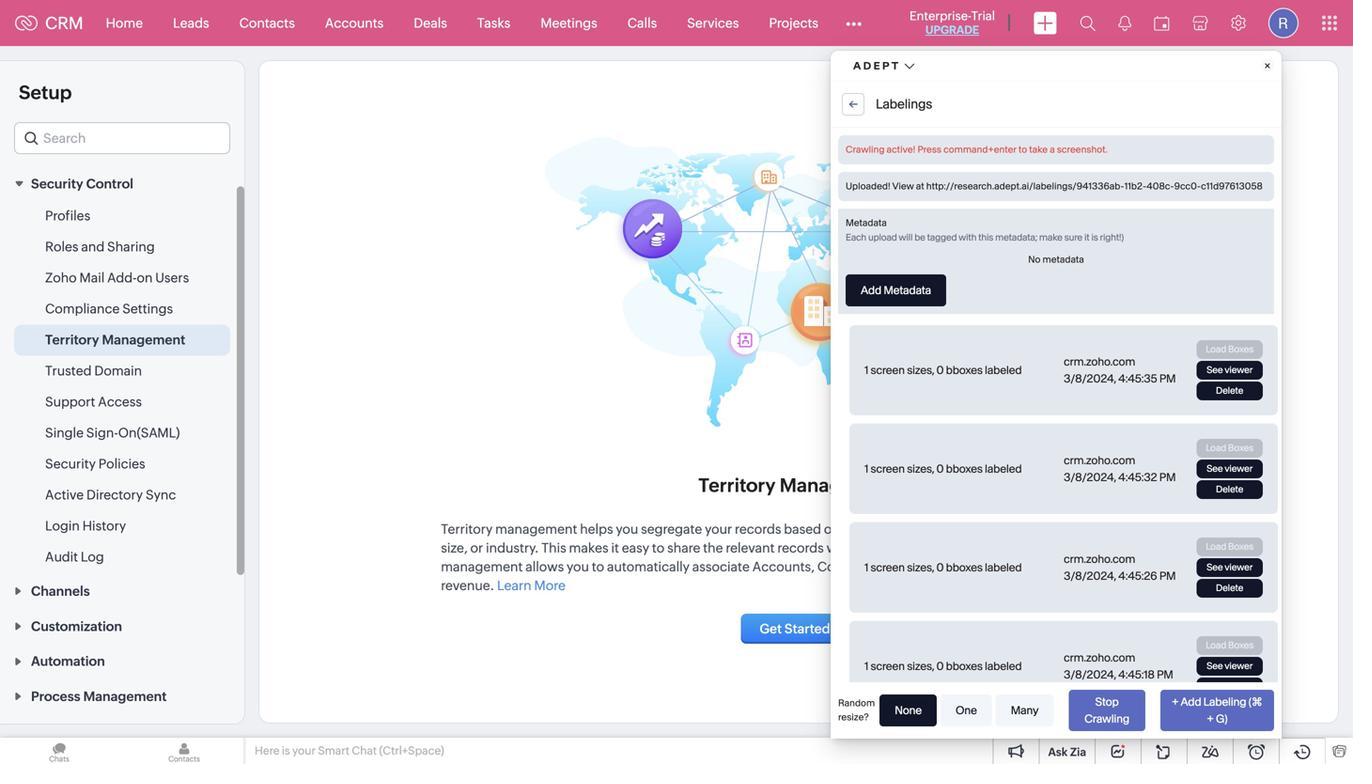 Task type: locate. For each thing, give the bounding box(es) containing it.
on inside territory management helps you segregate your records based on customer attributes such as geography, company size, or industry. this makes it easy to share the relevant records with the right members of your sales team. territory management allows you to automatically associate accounts, contacts, and deals with territories to maximize revenue.
[[825, 522, 840, 537]]

1 vertical spatial on
[[825, 522, 840, 537]]

management up customer in the bottom right of the page
[[780, 475, 899, 496]]

attributes
[[904, 522, 964, 537]]

single
[[45, 426, 84, 441]]

2 vertical spatial management
[[83, 689, 167, 704]]

search element
[[1069, 0, 1108, 46]]

learn more
[[497, 578, 566, 593]]

0 vertical spatial with
[[827, 541, 854, 556]]

0 horizontal spatial territory management
[[45, 333, 185, 348]]

1 horizontal spatial on
[[825, 522, 840, 537]]

leads
[[173, 16, 209, 31]]

on left users
[[137, 270, 153, 286]]

smart
[[318, 745, 350, 757]]

leads link
[[158, 0, 224, 46]]

your up "territories"
[[987, 541, 1014, 556]]

security inside region
[[45, 457, 96, 472]]

on(saml)
[[118, 426, 180, 441]]

records up relevant
[[735, 522, 782, 537]]

size,
[[441, 541, 468, 556]]

started
[[785, 622, 831, 637]]

1 horizontal spatial and
[[880, 559, 903, 575]]

automation button
[[0, 643, 244, 679]]

home link
[[91, 0, 158, 46]]

sharing
[[107, 239, 155, 255]]

territory management up domain
[[45, 333, 185, 348]]

you
[[616, 522, 639, 537], [567, 559, 589, 575]]

0 vertical spatial deals
[[414, 16, 447, 31]]

audit log
[[45, 550, 104, 565]]

and inside security control region
[[81, 239, 105, 255]]

1 vertical spatial and
[[880, 559, 903, 575]]

management inside dropdown button
[[83, 689, 167, 704]]

segregate
[[641, 522, 703, 537]]

0 vertical spatial records
[[735, 522, 782, 537]]

to down makes
[[592, 559, 605, 575]]

login
[[45, 519, 80, 534]]

associate
[[693, 559, 750, 575]]

trial
[[972, 9, 996, 23]]

the
[[704, 541, 724, 556], [856, 541, 876, 556]]

0 horizontal spatial on
[[137, 270, 153, 286]]

such
[[966, 522, 996, 537]]

and down "right"
[[880, 559, 903, 575]]

audit log link
[[45, 548, 104, 567]]

create menu element
[[1023, 0, 1069, 46]]

1 vertical spatial deals
[[906, 559, 939, 575]]

history
[[82, 519, 126, 534]]

signals image
[[1119, 15, 1132, 31]]

security up active
[[45, 457, 96, 472]]

management down "or"
[[441, 559, 523, 575]]

accounts link
[[310, 0, 399, 46]]

add-
[[107, 270, 137, 286]]

active
[[45, 488, 84, 503]]

geography,
[[1014, 522, 1084, 537]]

calendar image
[[1155, 16, 1171, 31]]

profiles
[[45, 208, 90, 223]]

security up profiles link
[[31, 176, 83, 192]]

deals
[[414, 16, 447, 31], [906, 559, 939, 575]]

1 the from the left
[[704, 541, 724, 556]]

of
[[972, 541, 984, 556]]

0 vertical spatial security
[[31, 176, 83, 192]]

1 vertical spatial management
[[780, 475, 899, 496]]

team.
[[1050, 541, 1085, 556]]

territory management link
[[45, 331, 185, 349]]

the down customer in the bottom right of the page
[[856, 541, 876, 556]]

1 vertical spatial you
[[567, 559, 589, 575]]

trusted domain link
[[45, 362, 142, 380]]

2 vertical spatial your
[[292, 745, 316, 757]]

your right is
[[292, 745, 316, 757]]

1 horizontal spatial your
[[705, 522, 733, 537]]

signals element
[[1108, 0, 1143, 46]]

channels button
[[0, 573, 244, 608]]

get started button
[[741, 614, 850, 644]]

1 vertical spatial territory management
[[699, 475, 899, 496]]

profile image
[[1269, 8, 1299, 38]]

territory up relevant
[[699, 475, 776, 496]]

on
[[137, 270, 153, 286], [825, 522, 840, 537]]

1 horizontal spatial with
[[942, 559, 969, 575]]

1 horizontal spatial to
[[652, 541, 665, 556]]

revenue.
[[441, 578, 495, 593]]

0 horizontal spatial and
[[81, 239, 105, 255]]

2 the from the left
[[856, 541, 876, 556]]

0 vertical spatial management
[[102, 333, 185, 348]]

security control
[[31, 176, 133, 192]]

records
[[735, 522, 782, 537], [778, 541, 824, 556]]

records down based
[[778, 541, 824, 556]]

easy
[[622, 541, 650, 556]]

0 vertical spatial you
[[616, 522, 639, 537]]

upgrade
[[926, 24, 980, 36]]

maximize
[[1049, 559, 1107, 575]]

with down members
[[942, 559, 969, 575]]

with up contacts,
[[827, 541, 854, 556]]

here
[[255, 745, 280, 757]]

deals left tasks link
[[414, 16, 447, 31]]

1 vertical spatial management
[[441, 559, 523, 575]]

compliance settings
[[45, 302, 173, 317]]

1 vertical spatial records
[[778, 541, 824, 556]]

0 horizontal spatial to
[[592, 559, 605, 575]]

0 vertical spatial your
[[705, 522, 733, 537]]

your up relevant
[[705, 522, 733, 537]]

0 vertical spatial management
[[496, 522, 578, 537]]

logo image
[[15, 16, 38, 31]]

None field
[[14, 122, 230, 154]]

Search text field
[[15, 123, 229, 153]]

territory management up based
[[699, 475, 899, 496]]

accounts,
[[753, 559, 815, 575]]

security inside dropdown button
[[31, 176, 83, 192]]

your
[[705, 522, 733, 537], [987, 541, 1014, 556], [292, 745, 316, 757]]

ask zia
[[1049, 746, 1087, 759]]

management down settings
[[102, 333, 185, 348]]

0 horizontal spatial you
[[567, 559, 589, 575]]

to up automatically
[[652, 541, 665, 556]]

more
[[535, 578, 566, 593]]

roles and sharing
[[45, 239, 155, 255]]

1 horizontal spatial the
[[856, 541, 876, 556]]

meetings link
[[526, 0, 613, 46]]

contacts,
[[818, 559, 877, 575]]

0 horizontal spatial with
[[827, 541, 854, 556]]

management for process management dropdown button
[[83, 689, 167, 704]]

0 horizontal spatial the
[[704, 541, 724, 556]]

Other Modules field
[[834, 8, 874, 38]]

tasks
[[478, 16, 511, 31]]

access
[[98, 395, 142, 410]]

0 horizontal spatial deals
[[414, 16, 447, 31]]

territory up "or"
[[441, 522, 493, 537]]

to down the sales
[[1034, 559, 1046, 575]]

makes
[[569, 541, 609, 556]]

the up associate
[[704, 541, 724, 556]]

2 horizontal spatial your
[[987, 541, 1014, 556]]

1 vertical spatial security
[[45, 457, 96, 472]]

support
[[45, 395, 95, 410]]

on right based
[[825, 522, 840, 537]]

(ctrl+space)
[[379, 745, 445, 757]]

management inside security control region
[[102, 333, 185, 348]]

1 vertical spatial your
[[987, 541, 1014, 556]]

security
[[31, 176, 83, 192], [45, 457, 96, 472]]

you up "easy"
[[616, 522, 639, 537]]

territory management
[[45, 333, 185, 348], [699, 475, 899, 496]]

management up this
[[496, 522, 578, 537]]

audit
[[45, 550, 78, 565]]

directory
[[86, 488, 143, 503]]

on inside region
[[137, 270, 153, 286]]

sign-
[[86, 426, 118, 441]]

deals down members
[[906, 559, 939, 575]]

management
[[102, 333, 185, 348], [780, 475, 899, 496], [83, 689, 167, 704]]

you down makes
[[567, 559, 589, 575]]

0 vertical spatial and
[[81, 239, 105, 255]]

zoho mail add-on users
[[45, 270, 189, 286]]

territory up trusted
[[45, 333, 99, 348]]

search image
[[1080, 15, 1096, 31]]

0 vertical spatial territory management
[[45, 333, 185, 348]]

and up mail
[[81, 239, 105, 255]]

meetings
[[541, 16, 598, 31]]

home
[[106, 16, 143, 31]]

management down the automation dropdown button
[[83, 689, 167, 704]]

to
[[652, 541, 665, 556], [592, 559, 605, 575], [1034, 559, 1046, 575]]

0 vertical spatial on
[[137, 270, 153, 286]]

profile element
[[1258, 0, 1311, 46]]

1 horizontal spatial deals
[[906, 559, 939, 575]]



Task type: describe. For each thing, give the bounding box(es) containing it.
roles
[[45, 239, 79, 255]]

1 vertical spatial with
[[942, 559, 969, 575]]

get
[[760, 622, 782, 637]]

chats image
[[0, 738, 118, 764]]

services link
[[673, 0, 755, 46]]

process management button
[[0, 679, 244, 714]]

sync
[[146, 488, 176, 503]]

trusted domain
[[45, 364, 142, 379]]

learn
[[497, 578, 532, 593]]

log
[[81, 550, 104, 565]]

accounts
[[325, 16, 384, 31]]

based
[[784, 522, 822, 537]]

share
[[668, 541, 701, 556]]

deals inside territory management helps you segregate your records based on customer attributes such as geography, company size, or industry. this makes it easy to share the relevant records with the right members of your sales team. territory management allows you to automatically associate accounts, contacts, and deals with territories to maximize revenue.
[[906, 559, 939, 575]]

policies
[[99, 457, 145, 472]]

1 horizontal spatial you
[[616, 522, 639, 537]]

trusted
[[45, 364, 92, 379]]

relevant
[[726, 541, 775, 556]]

security for security control
[[31, 176, 83, 192]]

zia
[[1071, 746, 1087, 759]]

contacts link
[[224, 0, 310, 46]]

territory inside territory management link
[[45, 333, 99, 348]]

projects
[[770, 16, 819, 31]]

support access
[[45, 395, 142, 410]]

compliance settings link
[[45, 300, 173, 318]]

control
[[86, 176, 133, 192]]

services
[[688, 16, 739, 31]]

channels
[[31, 584, 90, 599]]

chat
[[352, 745, 377, 757]]

customization button
[[0, 608, 244, 643]]

it
[[612, 541, 620, 556]]

here is your smart chat (ctrl+space)
[[255, 745, 445, 757]]

calls
[[628, 16, 657, 31]]

contacts image
[[125, 738, 244, 764]]

domain
[[94, 364, 142, 379]]

security for security policies
[[45, 457, 96, 472]]

calls link
[[613, 0, 673, 46]]

ask
[[1049, 746, 1068, 759]]

management for territory management link
[[102, 333, 185, 348]]

0 horizontal spatial your
[[292, 745, 316, 757]]

support access link
[[45, 393, 142, 412]]

territory management helps you segregate your records based on customer attributes such as geography, company size, or industry. this makes it easy to share the relevant records with the right members of your sales team. territory management allows you to automatically associate accounts, contacts, and deals with territories to maximize revenue.
[[441, 522, 1144, 593]]

company
[[1086, 522, 1144, 537]]

1 horizontal spatial territory management
[[699, 475, 899, 496]]

settings
[[122, 302, 173, 317]]

single sign-on(saml)
[[45, 426, 180, 441]]

customer
[[843, 522, 902, 537]]

process
[[31, 689, 80, 704]]

get started
[[760, 622, 831, 637]]

or
[[471, 541, 484, 556]]

is
[[282, 745, 290, 757]]

sales
[[1017, 541, 1047, 556]]

login history
[[45, 519, 126, 534]]

security control region
[[0, 201, 244, 573]]

industry.
[[486, 541, 539, 556]]

contacts
[[239, 16, 295, 31]]

crm link
[[15, 13, 83, 33]]

active directory sync
[[45, 488, 176, 503]]

create menu image
[[1034, 12, 1058, 34]]

territories
[[971, 559, 1031, 575]]

customization
[[31, 619, 122, 634]]

mail
[[79, 270, 105, 286]]

security policies
[[45, 457, 145, 472]]

enterprise-trial upgrade
[[910, 9, 996, 36]]

right
[[879, 541, 908, 556]]

zoho mail add-on users link
[[45, 269, 189, 287]]

and inside territory management helps you segregate your records based on customer attributes such as geography, company size, or industry. this makes it easy to share the relevant records with the right members of your sales team. territory management allows you to automatically associate accounts, contacts, and deals with territories to maximize revenue.
[[880, 559, 903, 575]]

projects link
[[755, 0, 834, 46]]

automatically
[[607, 559, 690, 575]]

this
[[542, 541, 567, 556]]

territory management inside security control region
[[45, 333, 185, 348]]

process management
[[31, 689, 167, 704]]

zoho
[[45, 270, 77, 286]]

2 horizontal spatial to
[[1034, 559, 1046, 575]]

territory down company
[[1088, 541, 1140, 556]]

automation
[[31, 654, 105, 669]]

helps
[[580, 522, 614, 537]]

setup
[[19, 82, 72, 103]]

tasks link
[[463, 0, 526, 46]]

compliance
[[45, 302, 120, 317]]

profiles link
[[45, 207, 90, 225]]

roles and sharing link
[[45, 238, 155, 256]]

enterprise-
[[910, 9, 972, 23]]

crm
[[45, 13, 83, 33]]



Task type: vqa. For each thing, say whether or not it's contained in the screenshot.
CALLS
yes



